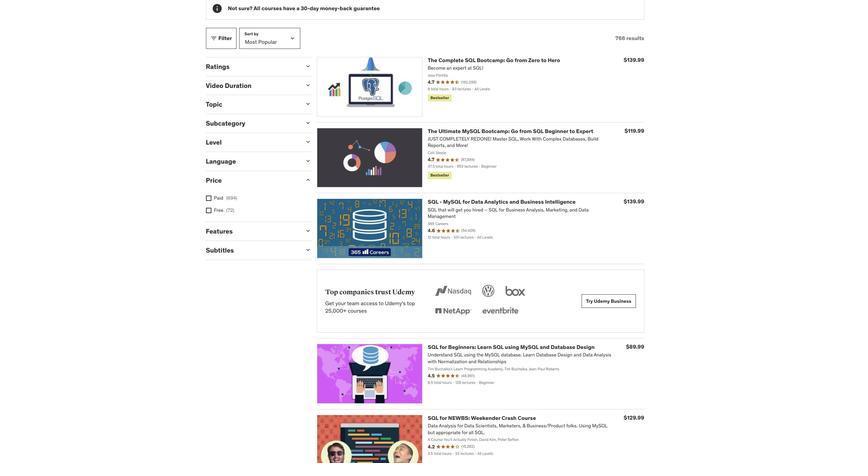Task type: vqa. For each thing, say whether or not it's contained in the screenshot.
Filter BUTTON
yes



Task type: describe. For each thing, give the bounding box(es) containing it.
netapp image
[[434, 304, 473, 319]]

free (72)
[[214, 207, 234, 213]]

sql left 'beginners:'
[[428, 344, 439, 351]]

1 horizontal spatial udemy
[[594, 298, 610, 304]]

try udemy business
[[587, 298, 632, 304]]

small image for price
[[305, 176, 312, 183]]

database
[[551, 344, 576, 351]]

ratings
[[206, 62, 230, 71]]

courses inside top companies trust udemy get your team access to udemy's top 25,000+ courses
[[348, 307, 367, 314]]

video duration button
[[206, 81, 299, 90]]

all
[[254, 5, 261, 12]]

the ultimate mysql bootcamp: go from sql beginner to expert link
[[428, 128, 594, 134]]

day
[[310, 5, 319, 12]]

mysql for for
[[443, 198, 462, 205]]

sql - mysql for data analytics and business intelligence link
[[428, 198, 576, 205]]

get
[[326, 300, 334, 307]]

volkswagen image
[[481, 284, 496, 299]]

intelligence
[[546, 198, 576, 205]]

small image for subcategory
[[305, 120, 312, 126]]

sql - mysql for data analytics and business intelligence
[[428, 198, 576, 205]]

sql right complete
[[465, 57, 476, 63]]

for for beginners:
[[440, 344, 447, 351]]

from for zero
[[515, 57, 528, 63]]

guarantee
[[354, 5, 380, 12]]

sure?
[[239, 5, 253, 12]]

complete
[[439, 57, 464, 63]]

try
[[587, 298, 593, 304]]

2 vertical spatial mysql
[[521, 344, 539, 351]]

price
[[206, 176, 222, 184]]

zero
[[529, 57, 540, 63]]

small image for language
[[305, 158, 312, 164]]

(72)
[[226, 207, 234, 213]]

sql for newbs: weekender crash course
[[428, 415, 537, 422]]

ratings button
[[206, 62, 299, 71]]

1 horizontal spatial to
[[542, 57, 547, 63]]

$139.99 for sql - mysql for data analytics and business intelligence
[[624, 198, 645, 205]]

level
[[206, 138, 222, 146]]

hero
[[548, 57, 561, 63]]

your
[[336, 300, 346, 307]]

access
[[361, 300, 378, 307]]

the complete sql bootcamp: go from zero to hero
[[428, 57, 561, 63]]

beginners:
[[449, 344, 477, 351]]

xsmall image
[[206, 208, 211, 213]]

bootcamp: for mysql
[[482, 128, 510, 134]]

-
[[440, 198, 442, 205]]

go for sql
[[511, 128, 519, 134]]

small image inside filter button
[[210, 35, 217, 42]]

weekender
[[471, 415, 501, 422]]

top
[[326, 288, 338, 297]]

for for newbs:
[[440, 415, 447, 422]]

money-
[[320, 5, 340, 12]]

0 vertical spatial and
[[510, 198, 520, 205]]

sql left the beginner
[[533, 128, 544, 134]]

766 results status
[[616, 35, 645, 42]]

small image for level
[[305, 139, 312, 145]]

subcategory button
[[206, 119, 299, 127]]

expert
[[577, 128, 594, 134]]

a
[[297, 5, 300, 12]]

paid (694)
[[214, 195, 237, 201]]

sql left 'using'
[[493, 344, 504, 351]]

small image for ratings
[[305, 63, 312, 70]]

features button
[[206, 227, 299, 236]]

business inside try udemy business link
[[611, 298, 632, 304]]

mysql for bootcamp:
[[462, 128, 481, 134]]

learn
[[478, 344, 492, 351]]

the complete sql bootcamp: go from zero to hero link
[[428, 57, 561, 63]]

subcategory
[[206, 119, 245, 127]]

top
[[407, 300, 415, 307]]

nasdaq image
[[434, 284, 473, 299]]

$129.99
[[624, 414, 645, 421]]

udemy's
[[385, 300, 406, 307]]

0 vertical spatial for
[[463, 198, 470, 205]]

top companies trust udemy get your team access to udemy's top 25,000+ courses
[[326, 288, 415, 314]]

results
[[627, 35, 645, 41]]

level button
[[206, 138, 299, 146]]

sql for newbs: weekender crash course link
[[428, 415, 537, 422]]



Task type: locate. For each thing, give the bounding box(es) containing it.
0 vertical spatial go
[[507, 57, 514, 63]]

udemy inside top companies trust udemy get your team access to udemy's top 25,000+ courses
[[393, 288, 415, 297]]

bootcamp:
[[477, 57, 506, 63], [482, 128, 510, 134]]

mysql right -
[[443, 198, 462, 205]]

0 horizontal spatial to
[[379, 300, 384, 307]]

1 vertical spatial for
[[440, 344, 447, 351]]

2 vertical spatial to
[[379, 300, 384, 307]]

1 vertical spatial to
[[570, 128, 575, 134]]

topic
[[206, 100, 223, 108]]

crash
[[502, 415, 517, 422]]

$89.99
[[627, 343, 645, 350]]

bootcamp: for sql
[[477, 57, 506, 63]]

0 vertical spatial to
[[542, 57, 547, 63]]

0 vertical spatial mysql
[[462, 128, 481, 134]]

1 horizontal spatial courses
[[348, 307, 367, 314]]

subtitles
[[206, 246, 234, 255]]

back
[[340, 5, 353, 12]]

from left the beginner
[[520, 128, 532, 134]]

0 vertical spatial the
[[428, 57, 438, 63]]

1 vertical spatial bootcamp:
[[482, 128, 510, 134]]

small image for video duration
[[305, 82, 312, 88]]

trust
[[376, 288, 391, 297]]

courses
[[262, 5, 282, 12], [348, 307, 367, 314]]

0 vertical spatial courses
[[262, 5, 282, 12]]

courses down team
[[348, 307, 367, 314]]

try udemy business link
[[582, 295, 636, 308]]

the left complete
[[428, 57, 438, 63]]

language button
[[206, 157, 299, 165]]

design
[[577, 344, 595, 351]]

box image
[[505, 284, 527, 299]]

to right zero
[[542, 57, 547, 63]]

1 horizontal spatial business
[[611, 298, 632, 304]]

sql
[[465, 57, 476, 63], [533, 128, 544, 134], [428, 198, 439, 205], [428, 344, 439, 351], [493, 344, 504, 351], [428, 415, 439, 422]]

to for udemy
[[379, 300, 384, 307]]

for left 'beginners:'
[[440, 344, 447, 351]]

0 horizontal spatial and
[[510, 198, 520, 205]]

sql for beginners: learn sql using mysql and database design
[[428, 344, 595, 351]]

0 vertical spatial $139.99
[[624, 56, 645, 63]]

the for the complete sql bootcamp: go from zero to hero
[[428, 57, 438, 63]]

30-
[[301, 5, 310, 12]]

go for zero
[[507, 57, 514, 63]]

team
[[347, 300, 360, 307]]

0 vertical spatial bootcamp:
[[477, 57, 506, 63]]

1 vertical spatial mysql
[[443, 198, 462, 205]]

video duration
[[206, 81, 252, 90]]

course
[[518, 415, 537, 422]]

sql for beginners: learn sql using mysql and database design link
[[428, 344, 595, 351]]

0 horizontal spatial business
[[521, 198, 544, 205]]

small image
[[210, 35, 217, 42], [305, 63, 312, 70], [305, 82, 312, 88], [305, 228, 312, 235]]

business left intelligence
[[521, 198, 544, 205]]

the ultimate mysql bootcamp: go from sql beginner to expert
[[428, 128, 594, 134]]

1 horizontal spatial mysql
[[462, 128, 481, 134]]

duration
[[225, 81, 252, 90]]

4 small image from the top
[[305, 158, 312, 164]]

and
[[510, 198, 520, 205], [540, 344, 550, 351]]

have
[[283, 5, 296, 12]]

udemy
[[393, 288, 415, 297], [594, 298, 610, 304]]

to left expert
[[570, 128, 575, 134]]

$119.99
[[625, 127, 645, 134]]

$139.99 for the complete sql bootcamp: go from zero to hero
[[624, 56, 645, 63]]

mysql right 'using'
[[521, 344, 539, 351]]

0 horizontal spatial udemy
[[393, 288, 415, 297]]

for left the data
[[463, 198, 470, 205]]

udemy up top
[[393, 288, 415, 297]]

1 vertical spatial from
[[520, 128, 532, 134]]

paid
[[214, 195, 224, 201]]

the
[[428, 57, 438, 63], [428, 128, 438, 134]]

analytics
[[485, 198, 509, 205]]

filter
[[219, 35, 232, 41]]

0 vertical spatial udemy
[[393, 288, 415, 297]]

2 vertical spatial for
[[440, 415, 447, 422]]

to inside top companies trust udemy get your team access to udemy's top 25,000+ courses
[[379, 300, 384, 307]]

small image for subtitles
[[305, 247, 312, 253]]

eventbrite image
[[481, 304, 520, 319]]

from for sql
[[520, 128, 532, 134]]

1 vertical spatial business
[[611, 298, 632, 304]]

mysql right ultimate on the top right
[[462, 128, 481, 134]]

ultimate
[[439, 128, 461, 134]]

udemy right try
[[594, 298, 610, 304]]

(694)
[[226, 195, 237, 201]]

0 horizontal spatial mysql
[[443, 198, 462, 205]]

and left the database
[[540, 344, 550, 351]]

sql left the newbs:
[[428, 415, 439, 422]]

not sure? all courses have a 30-day money-back guarantee
[[228, 5, 380, 12]]

small image for features
[[305, 228, 312, 235]]

1 vertical spatial courses
[[348, 307, 367, 314]]

from left zero
[[515, 57, 528, 63]]

price button
[[206, 176, 299, 184]]

newbs:
[[449, 415, 470, 422]]

0 horizontal spatial courses
[[262, 5, 282, 12]]

$139.99
[[624, 56, 645, 63], [624, 198, 645, 205]]

free
[[214, 207, 224, 213]]

topic button
[[206, 100, 299, 108]]

25,000+
[[326, 307, 347, 314]]

766
[[616, 35, 626, 41]]

2 small image from the top
[[305, 120, 312, 126]]

2 the from the top
[[428, 128, 438, 134]]

0 vertical spatial business
[[521, 198, 544, 205]]

courses right all
[[262, 5, 282, 12]]

1 vertical spatial and
[[540, 344, 550, 351]]

go
[[507, 57, 514, 63], [511, 128, 519, 134]]

2 horizontal spatial mysql
[[521, 344, 539, 351]]

and right analytics
[[510, 198, 520, 205]]

subtitles button
[[206, 246, 299, 255]]

language
[[206, 157, 236, 165]]

1 vertical spatial go
[[511, 128, 519, 134]]

not
[[228, 5, 237, 12]]

for
[[463, 198, 470, 205], [440, 344, 447, 351], [440, 415, 447, 422]]

companies
[[340, 288, 374, 297]]

sql left -
[[428, 198, 439, 205]]

mysql
[[462, 128, 481, 134], [443, 198, 462, 205], [521, 344, 539, 351]]

1 vertical spatial the
[[428, 128, 438, 134]]

business right try
[[611, 298, 632, 304]]

video
[[206, 81, 224, 90]]

to down trust
[[379, 300, 384, 307]]

1 the from the top
[[428, 57, 438, 63]]

small image
[[305, 101, 312, 107], [305, 120, 312, 126], [305, 139, 312, 145], [305, 158, 312, 164], [305, 176, 312, 183], [305, 247, 312, 253]]

features
[[206, 227, 233, 236]]

1 small image from the top
[[305, 101, 312, 107]]

1 vertical spatial udemy
[[594, 298, 610, 304]]

xsmall image
[[206, 196, 211, 201]]

6 small image from the top
[[305, 247, 312, 253]]

5 small image from the top
[[305, 176, 312, 183]]

filter button
[[206, 28, 237, 49]]

2 $139.99 from the top
[[624, 198, 645, 205]]

from
[[515, 57, 528, 63], [520, 128, 532, 134]]

business
[[521, 198, 544, 205], [611, 298, 632, 304]]

the left ultimate on the top right
[[428, 128, 438, 134]]

small image for topic
[[305, 101, 312, 107]]

0 vertical spatial from
[[515, 57, 528, 63]]

2 horizontal spatial to
[[570, 128, 575, 134]]

1 vertical spatial $139.99
[[624, 198, 645, 205]]

for left the newbs:
[[440, 415, 447, 422]]

to for bootcamp:
[[570, 128, 575, 134]]

the for the ultimate mysql bootcamp: go from sql beginner to expert
[[428, 128, 438, 134]]

to
[[542, 57, 547, 63], [570, 128, 575, 134], [379, 300, 384, 307]]

beginner
[[545, 128, 569, 134]]

data
[[472, 198, 484, 205]]

using
[[505, 344, 520, 351]]

3 small image from the top
[[305, 139, 312, 145]]

766 results
[[616, 35, 645, 41]]

1 horizontal spatial and
[[540, 344, 550, 351]]

1 $139.99 from the top
[[624, 56, 645, 63]]



